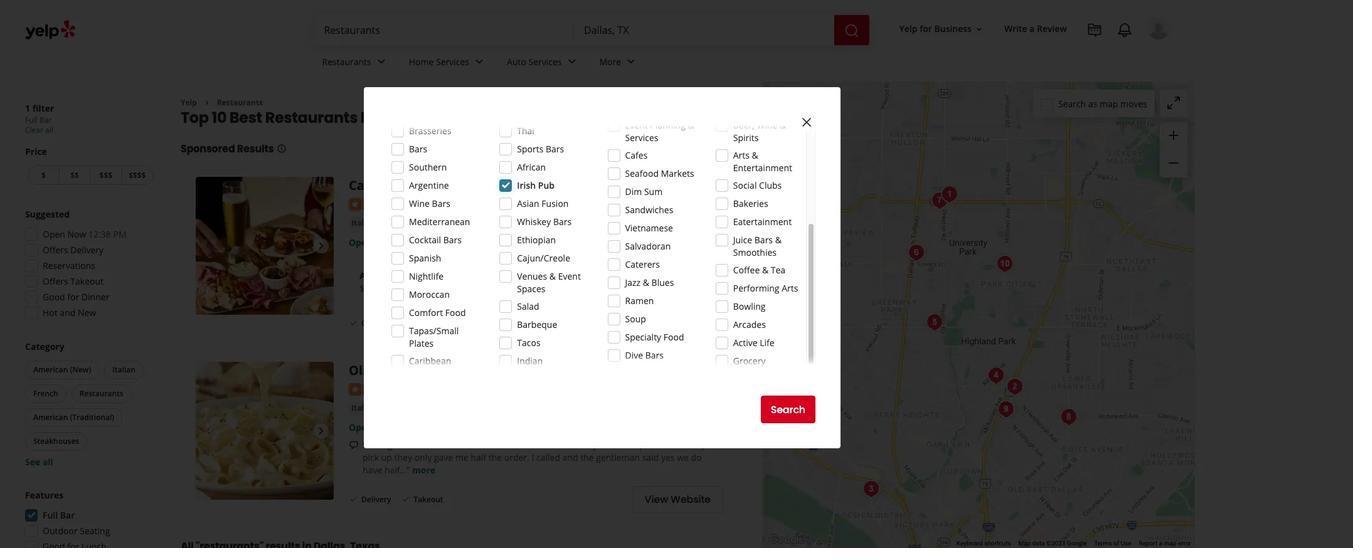 Task type: vqa. For each thing, say whether or not it's contained in the screenshot.


Task type: locate. For each thing, give the bounding box(es) containing it.
24 chevron down v2 image
[[565, 54, 580, 69], [624, 54, 639, 69]]

0 horizontal spatial restaurants link
[[217, 97, 263, 108]]

see all
[[25, 456, 53, 468]]

outdoor inside group
[[43, 525, 78, 537]]

bars up mediterranean
[[432, 198, 450, 210]]

active
[[733, 337, 758, 349]]

0 horizontal spatial yelp
[[181, 97, 197, 108]]

italian button down 3.1 star rating image
[[349, 402, 378, 415]]

1 vertical spatial offers
[[43, 275, 68, 287]]

1 horizontal spatial for
[[708, 439, 720, 451]]

daily.
[[478, 282, 501, 294]]

seafood up dim sum
[[625, 168, 659, 179]]

services inside event planning & services
[[625, 132, 659, 144]]

bar up outdoor seating
[[60, 510, 75, 521]]

outdoor left "seating"
[[361, 318, 392, 329]]

good for dinner
[[43, 291, 109, 303]]

all
[[360, 270, 371, 282]]

1 horizontal spatial the
[[581, 452, 594, 464]]

yelp for business
[[900, 23, 972, 35]]

hudson house image
[[904, 240, 929, 265]]

for left the business
[[920, 23, 932, 35]]

0 vertical spatial new
[[373, 270, 393, 282]]

0 horizontal spatial takeout
[[70, 275, 104, 287]]

features
[[25, 489, 64, 501]]

full down features
[[43, 510, 58, 521]]

notifications image
[[1118, 23, 1133, 38]]

error
[[1179, 540, 1192, 547]]

2 horizontal spatial takeout
[[496, 318, 525, 329]]

american
[[33, 365, 68, 375], [33, 412, 68, 423]]

olive up gave
[[443, 439, 463, 451]]

for down offers takeout
[[67, 291, 79, 303]]

1 vertical spatial yelp
[[181, 97, 197, 108]]

0 horizontal spatial a
[[1030, 23, 1035, 35]]

group containing category
[[23, 341, 156, 469]]

2 the from the left
[[581, 452, 594, 464]]

0 vertical spatial arts
[[733, 149, 750, 161]]

0 vertical spatial bar
[[39, 115, 52, 126]]

16 chevron down v2 image
[[975, 24, 985, 34]]

offers up reservations
[[43, 244, 68, 256]]

map for moves
[[1100, 98, 1119, 110]]

1 horizontal spatial 24 chevron down v2 image
[[472, 54, 487, 69]]

$
[[41, 170, 46, 181]]

map
[[1019, 540, 1031, 547]]

restaurants link up top 10 best restaurants near dallas, texas on the left of the page
[[312, 45, 399, 82]]

seafood for seafood
[[386, 218, 416, 228]]

reservations
[[43, 260, 95, 272]]

performing
[[733, 282, 780, 294]]

0 vertical spatial wine
[[757, 119, 778, 131]]

1 vertical spatial full
[[43, 510, 58, 521]]

open for until
[[349, 236, 372, 248]]

tapas/small
[[409, 325, 459, 337]]

2 vertical spatial for
[[708, 439, 720, 451]]

outdoor
[[361, 318, 392, 329], [43, 525, 78, 537]]

bars down fusion
[[553, 216, 572, 228]]

and inside group
[[60, 307, 76, 319]]

bar
[[39, 115, 52, 126], [60, 510, 75, 521]]

american for american (new)
[[33, 365, 68, 375]]

1 horizontal spatial 24 chevron down v2 image
[[624, 54, 639, 69]]

1 horizontal spatial map
[[1165, 540, 1177, 547]]

arts inside arts & entertainment
[[733, 149, 750, 161]]

1 vertical spatial wine
[[409, 198, 430, 210]]

a right report
[[1160, 540, 1163, 547]]

24 chevron down v2 image
[[374, 54, 389, 69], [472, 54, 487, 69]]

coffee
[[733, 264, 760, 276]]

restaurants up (traditional)
[[79, 388, 123, 399]]

& inside arts & entertainment
[[752, 149, 759, 161]]

good
[[43, 291, 65, 303]]

for for business
[[920, 23, 932, 35]]

the porch image
[[1003, 374, 1028, 399]]

bar inside group
[[60, 510, 75, 521]]

have
[[363, 464, 382, 476]]

bar down filter
[[39, 115, 52, 126]]

more up salad
[[529, 282, 552, 294]]

italian down the 3.6 star rating image
[[351, 218, 376, 228]]

0 horizontal spatial the
[[489, 452, 502, 464]]

0 horizontal spatial more
[[412, 464, 436, 476]]

24 chevron down v2 image right auto services
[[565, 54, 580, 69]]

services right 'auto'
[[529, 56, 562, 68]]

yelp left 16 chevron right v2 icon
[[181, 97, 197, 108]]

offers
[[43, 244, 68, 256], [43, 275, 68, 287]]

pm
[[113, 228, 126, 240], [420, 236, 433, 248]]

0 vertical spatial search
[[1059, 98, 1086, 110]]

2 24 chevron down v2 image from the left
[[624, 54, 639, 69]]

delivery down have
[[361, 494, 391, 505]]

0 horizontal spatial delivery
[[70, 244, 104, 256]]

the down always
[[581, 452, 594, 464]]

gentleman
[[596, 452, 640, 464]]

0 vertical spatial a
[[1030, 23, 1035, 35]]

&
[[688, 119, 695, 131], [780, 119, 786, 131], [752, 149, 759, 161], [775, 234, 782, 246], [762, 264, 769, 276], [550, 270, 556, 282], [643, 277, 650, 289]]

sort:
[[623, 114, 642, 126]]

0 vertical spatial takeout
[[70, 275, 104, 287]]

0 vertical spatial olive
[[349, 362, 381, 379]]

1 vertical spatial outdoor
[[43, 525, 78, 537]]

2 24 chevron down v2 image from the left
[[472, 54, 487, 69]]

24 chevron down v2 image inside 'auto services' link
[[565, 54, 580, 69]]

2 horizontal spatial delivery
[[443, 318, 473, 329]]

italian button down the 3.6 star rating image
[[349, 217, 378, 230]]

zoom in image
[[1167, 128, 1182, 143]]

new
[[373, 270, 393, 282], [78, 307, 96, 319]]

food down 4- in the bottom left of the page
[[445, 307, 466, 319]]

1 horizontal spatial services
[[529, 56, 562, 68]]

italian for italian button to the bottom
[[351, 403, 376, 413]]

& inside venues & event spaces
[[550, 270, 556, 282]]

map left error
[[1165, 540, 1177, 547]]

seafood inside search dialog
[[625, 168, 659, 179]]

seafood link
[[383, 217, 419, 230]]

0 vertical spatial map
[[1100, 98, 1119, 110]]

1 vertical spatial slideshow element
[[196, 362, 334, 500]]

all right clear
[[45, 125, 53, 136]]

all right 'see'
[[43, 456, 53, 468]]

steakhouses button
[[25, 432, 87, 451]]

1 horizontal spatial yelp
[[900, 23, 918, 35]]

1 horizontal spatial search
[[1059, 98, 1086, 110]]

american (traditional) button
[[25, 409, 122, 427]]

venues
[[517, 270, 547, 282]]

0 vertical spatial full
[[25, 115, 37, 126]]

cocktails.
[[372, 282, 411, 294]]

1 vertical spatial and
[[563, 452, 578, 464]]

1 american from the top
[[33, 365, 68, 375]]

yelp left the business
[[900, 23, 918, 35]]

pm for open until 10:00 pm
[[420, 236, 433, 248]]

0 vertical spatial italian link
[[349, 217, 378, 230]]

"so
[[363, 439, 376, 451]]

1 slideshow element from the top
[[196, 177, 334, 315]]

specialty
[[625, 331, 662, 343]]

open inside group
[[43, 228, 65, 240]]

& inside beer, wine & spirits
[[780, 119, 786, 131]]

24 chevron down v2 image left home
[[374, 54, 389, 69]]

0 vertical spatial seafood
[[625, 168, 659, 179]]

italian inside group
[[112, 365, 135, 375]]

italian link down the 3.6 star rating image
[[349, 217, 378, 230]]

italian link down 3.1 star rating image
[[349, 402, 378, 415]]

0 horizontal spatial wine
[[409, 198, 430, 210]]

1 horizontal spatial seafood
[[625, 168, 659, 179]]

group containing suggested
[[21, 208, 156, 323]]

2 $7 from the left
[[413, 282, 423, 294]]

bars for sports bars
[[546, 143, 564, 155]]

1 vertical spatial italian button
[[104, 361, 144, 380]]

yelp link
[[181, 97, 197, 108]]

2 horizontal spatial for
[[920, 23, 932, 35]]

hide image
[[1056, 404, 1082, 430]]

half
[[471, 452, 486, 464]]

2 vertical spatial delivery
[[361, 494, 391, 505]]

1 24 chevron down v2 image from the left
[[374, 54, 389, 69]]

yelp for yelp for business
[[900, 23, 918, 35]]

expand map image
[[1167, 95, 1182, 110]]

0 horizontal spatial new
[[78, 307, 96, 319]]

pm right 12:38
[[113, 228, 126, 240]]

garden
[[384, 362, 430, 379]]

1 horizontal spatial restaurants link
[[312, 45, 399, 82]]

$7 down happy
[[413, 282, 423, 294]]

1 horizontal spatial more
[[529, 282, 552, 294]]

bars for whiskey bars
[[553, 216, 572, 228]]

italian for topmost italian button
[[351, 218, 376, 228]]

event down "cajun/creole"
[[558, 270, 581, 282]]

2 offers from the top
[[43, 275, 68, 287]]

& down "cajun/creole"
[[550, 270, 556, 282]]

& right planning
[[688, 119, 695, 131]]

italian
[[419, 177, 460, 194], [351, 218, 376, 228], [434, 362, 474, 379], [112, 365, 135, 375], [351, 403, 376, 413]]

google image
[[766, 532, 808, 548]]

bars right sports
[[546, 143, 564, 155]]

map for error
[[1165, 540, 1177, 547]]

1 vertical spatial arts
[[782, 282, 798, 294]]

life
[[760, 337, 775, 349]]

seafood inside button
[[386, 218, 416, 228]]

1 horizontal spatial i
[[532, 452, 534, 464]]

0 horizontal spatial arts
[[733, 149, 750, 161]]

barbeque
[[517, 319, 557, 331]]

1 vertical spatial search
[[771, 403, 806, 417]]

1 horizontal spatial bar
[[60, 510, 75, 521]]

for inside group
[[67, 291, 79, 303]]

24 chevron down v2 image inside home services link
[[472, 54, 487, 69]]

a for write
[[1030, 23, 1035, 35]]

near
[[361, 108, 397, 128]]

yes
[[661, 452, 675, 464]]

more
[[529, 282, 552, 294], [412, 464, 436, 476]]

0 vertical spatial slideshow element
[[196, 177, 334, 315]]

and down has
[[563, 452, 578, 464]]

0 horizontal spatial olive
[[349, 362, 381, 379]]

sum
[[644, 186, 663, 198]]

outdoor down full bar
[[43, 525, 78, 537]]

0 horizontal spatial event
[[558, 270, 581, 282]]

& left close icon
[[780, 119, 786, 131]]

0 vertical spatial food
[[445, 307, 466, 319]]

italian for the middle italian button
[[112, 365, 135, 375]]

1 horizontal spatial food
[[664, 331, 684, 343]]

olive up 3.1 star rating image
[[349, 362, 381, 379]]

italian up restaurants button
[[112, 365, 135, 375]]

venues & event spaces
[[517, 270, 581, 295]]

bars down specialty food
[[646, 350, 664, 361]]

1 horizontal spatial wine
[[757, 119, 778, 131]]

1 horizontal spatial takeout
[[414, 494, 443, 505]]

16 info v2 image
[[276, 144, 286, 154]]

restaurants link right 16 chevron right v2 icon
[[217, 97, 263, 108]]

bars up smoothies
[[755, 234, 773, 246]]

16 checkmark v2 image
[[349, 318, 359, 328], [431, 318, 441, 328], [349, 494, 359, 504], [401, 494, 411, 504]]

offers up good on the bottom
[[43, 275, 68, 287]]

services
[[436, 56, 469, 68], [529, 56, 562, 68], [625, 132, 659, 144]]

0 horizontal spatial i
[[378, 439, 381, 451]]

1 24 chevron down v2 image from the left
[[565, 54, 580, 69]]

yelp inside button
[[900, 23, 918, 35]]

1 horizontal spatial event
[[625, 119, 648, 131]]

point.
[[640, 439, 663, 451]]

wine down carrabba's italian grill link
[[409, 198, 430, 210]]

takeout down salad
[[496, 318, 525, 329]]

0 vertical spatial offers
[[43, 244, 68, 256]]

comfort food
[[409, 307, 466, 319]]

new down dinner
[[78, 307, 96, 319]]

group
[[1160, 122, 1188, 178], [21, 208, 156, 323], [23, 341, 156, 469], [21, 489, 156, 548]]

0 horizontal spatial 24 chevron down v2 image
[[374, 54, 389, 69]]

takeout inside group
[[70, 275, 104, 287]]

bars for wine bars
[[432, 198, 450, 210]]

3.1 star rating image
[[349, 383, 417, 396]]

more inside all new happy hour! $7 cocktails. $7 bites. 4-7pm daily. read more
[[529, 282, 552, 294]]

2 american from the top
[[33, 412, 68, 423]]

0 horizontal spatial outdoor
[[43, 525, 78, 537]]

0 horizontal spatial $7
[[360, 282, 370, 294]]

0 vertical spatial all
[[45, 125, 53, 136]]

1 horizontal spatial a
[[1160, 540, 1163, 547]]

24 chevron down v2 image right more
[[624, 54, 639, 69]]

arts down spirits
[[733, 149, 750, 161]]

french
[[33, 388, 58, 399]]

& right jazz
[[643, 277, 650, 289]]

takeout down more link
[[414, 494, 443, 505]]

services for auto services
[[529, 56, 562, 68]]

1 vertical spatial bar
[[60, 510, 75, 521]]

the right half on the bottom left of page
[[489, 452, 502, 464]]

a for report
[[1160, 540, 1163, 547]]

1 vertical spatial italian link
[[349, 402, 378, 415]]

None search field
[[314, 15, 872, 45]]

bar inside 1 filter full bar clear all
[[39, 115, 52, 126]]

only
[[415, 452, 432, 464]]

delivery right comfort
[[443, 318, 473, 329]]

seafood up 10:00
[[386, 218, 416, 228]]

search for search as map moves
[[1059, 98, 1086, 110]]

new inside all new happy hour! $7 cocktails. $7 bites. 4-7pm daily. read more
[[373, 270, 393, 282]]

write a review link
[[1000, 18, 1072, 40]]

1 vertical spatial for
[[67, 291, 79, 303]]

24 chevron down v2 image for more
[[624, 54, 639, 69]]

dim
[[625, 186, 642, 198]]

food right specialty
[[664, 331, 684, 343]]

for inside button
[[920, 23, 932, 35]]

1 vertical spatial seafood
[[386, 218, 416, 228]]

more down 'only'
[[412, 464, 436, 476]]

event inside venues & event spaces
[[558, 270, 581, 282]]

seafood for seafood markets
[[625, 168, 659, 179]]

0 horizontal spatial full
[[25, 115, 37, 126]]

i right "so
[[378, 439, 381, 451]]

16 speech v2 image
[[349, 441, 359, 451]]

keyboard shortcuts
[[957, 540, 1011, 547]]

restaurants inside business categories element
[[322, 56, 371, 68]]

next image
[[314, 424, 329, 439]]

& down the eatertainment at the top right of page
[[775, 234, 782, 246]]

open left 'until' at left top
[[349, 236, 372, 248]]

0 horizontal spatial search
[[771, 403, 806, 417]]

map right as
[[1100, 98, 1119, 110]]

0 horizontal spatial map
[[1100, 98, 1119, 110]]

takeout up dinner
[[70, 275, 104, 287]]

0 vertical spatial yelp
[[900, 23, 918, 35]]

hot
[[43, 307, 58, 319]]

1 vertical spatial a
[[1160, 540, 1163, 547]]

previous image
[[201, 424, 216, 439]]

offers takeout
[[43, 275, 104, 287]]

1 italian link from the top
[[349, 217, 378, 230]]

pm inside group
[[113, 228, 126, 240]]

24 chevron down v2 image for home services
[[472, 54, 487, 69]]

wine right beer, on the right
[[757, 119, 778, 131]]

0 horizontal spatial seafood
[[386, 218, 416, 228]]

african
[[517, 161, 546, 173]]

new up the cocktails.
[[373, 270, 393, 282]]

0 horizontal spatial for
[[67, 291, 79, 303]]

for right yesterday
[[708, 439, 720, 451]]

and right "hot"
[[60, 307, 76, 319]]

delivery down open now 12:38 pm
[[70, 244, 104, 256]]

1 horizontal spatial full
[[43, 510, 58, 521]]

1 horizontal spatial outdoor
[[361, 318, 392, 329]]

services up cafes
[[625, 132, 659, 144]]

close image
[[800, 115, 815, 130]]

open down "suggested"
[[43, 228, 65, 240]]

carrabba's
[[349, 177, 416, 194]]

bars down north dallas
[[444, 234, 462, 246]]

suggested
[[25, 208, 70, 220]]

social clubs
[[733, 179, 782, 191]]

use
[[1121, 540, 1132, 547]]

1 horizontal spatial olive
[[443, 439, 463, 451]]

sandwiches
[[625, 204, 674, 216]]

services right home
[[436, 56, 469, 68]]

top
[[181, 108, 209, 128]]

$$$
[[100, 170, 112, 181]]

1 offers from the top
[[43, 244, 68, 256]]

full down 1
[[25, 115, 37, 126]]

1 horizontal spatial new
[[373, 270, 393, 282]]

argentine
[[409, 179, 449, 191]]

2 vertical spatial takeout
[[414, 494, 443, 505]]

slideshow element for olive garden italian restaurant
[[196, 362, 334, 500]]

2 italian link from the top
[[349, 402, 378, 415]]

1 vertical spatial new
[[78, 307, 96, 319]]

full inside 1 filter full bar clear all
[[25, 115, 37, 126]]

0 vertical spatial delivery
[[70, 244, 104, 256]]

american down category at left bottom
[[33, 365, 68, 375]]

1 vertical spatial all
[[43, 456, 53, 468]]

all new happy hour! $7 cocktails. $7 bites. 4-7pm daily. read more
[[360, 270, 552, 294]]

search dialog
[[0, 0, 1354, 548]]

pm up spanish
[[420, 236, 433, 248]]

ethiopian
[[517, 234, 556, 246]]

asian fusion
[[517, 198, 569, 210]]

irish
[[517, 179, 536, 191]]

italian down 3.1 star rating image
[[351, 403, 376, 413]]

& up the entertainment
[[752, 149, 759, 161]]

0 horizontal spatial pm
[[113, 228, 126, 240]]

wine inside beer, wine & spirits
[[757, 119, 778, 131]]

0 horizontal spatial 24 chevron down v2 image
[[565, 54, 580, 69]]

search inside search button
[[771, 403, 806, 417]]

0 vertical spatial italian button
[[349, 217, 378, 230]]

24 chevron down v2 image inside more link
[[624, 54, 639, 69]]

restaurants button
[[71, 385, 132, 404]]

16 chevron right v2 image
[[202, 98, 212, 108]]

now
[[68, 228, 86, 240]]

sports bars
[[517, 143, 564, 155]]

auto services link
[[497, 45, 590, 82]]

google
[[1067, 540, 1087, 547]]

american down french button
[[33, 412, 68, 423]]

outdoor for outdoor seating
[[361, 318, 392, 329]]

1 vertical spatial olive
[[443, 439, 463, 451]]

filter
[[32, 102, 54, 114]]

i down 'service'
[[532, 452, 534, 464]]

arts down tea on the right of page
[[782, 282, 798, 294]]

business categories element
[[312, 45, 1170, 82]]

bars inside juice bars & smoothies
[[755, 234, 773, 246]]

dim sum
[[625, 186, 663, 198]]

1 vertical spatial delivery
[[443, 318, 473, 329]]

2 slideshow element from the top
[[196, 362, 334, 500]]

0 horizontal spatial services
[[436, 56, 469, 68]]

0 vertical spatial for
[[920, 23, 932, 35]]

restaurants up top 10 best restaurants near dallas, texas on the left of the page
[[322, 56, 371, 68]]

2 horizontal spatial services
[[625, 132, 659, 144]]

a right write
[[1030, 23, 1035, 35]]

olive inside "so i again came to olive garden. there service has always been on point. yesterday for pick up they only gave me half the order. i called and the gentleman said yes we do have half…"
[[443, 439, 463, 451]]

24 chevron down v2 image left 'auto'
[[472, 54, 487, 69]]

arts & entertainment
[[733, 149, 793, 174]]

salad
[[517, 301, 539, 313]]

0 horizontal spatial and
[[60, 307, 76, 319]]

malai kitchen image
[[927, 188, 952, 213]]

and
[[60, 307, 76, 319], [563, 452, 578, 464]]

open for now
[[43, 228, 65, 240]]

slideshow element
[[196, 177, 334, 315], [196, 362, 334, 500]]

0 vertical spatial american
[[33, 365, 68, 375]]

italian button up restaurants button
[[104, 361, 144, 380]]

1 vertical spatial food
[[664, 331, 684, 343]]

event up cafes
[[625, 119, 648, 131]]

all inside 1 filter full bar clear all
[[45, 125, 53, 136]]

and inside "so i again came to olive garden. there service has always been on point. yesterday for pick up they only gave me half the order. i called and the gentleman said yes we do have half…"
[[563, 452, 578, 464]]

bakeries
[[733, 198, 769, 210]]

$7 down all
[[360, 282, 370, 294]]

1 horizontal spatial $7
[[413, 282, 423, 294]]



Task type: describe. For each thing, give the bounding box(es) containing it.
open until 10:00 pm
[[349, 236, 433, 248]]

outdoor for outdoor seating
[[43, 525, 78, 537]]

0 vertical spatial i
[[378, 439, 381, 451]]

16 checkmark v2 image down half…"
[[401, 494, 411, 504]]

tapas/small plates
[[409, 325, 459, 350]]

eatertainment
[[733, 216, 792, 228]]

me
[[456, 452, 469, 464]]

0 vertical spatial restaurants link
[[312, 45, 399, 82]]

view
[[645, 493, 668, 507]]

view website
[[645, 493, 711, 507]]

texas
[[454, 108, 499, 128]]

asian
[[517, 198, 540, 210]]

il bracco image
[[937, 182, 962, 207]]

top 10 best restaurants near dallas, texas
[[181, 108, 499, 128]]

delivery inside group
[[70, 244, 104, 256]]

entertainment
[[733, 162, 793, 174]]

10
[[212, 108, 227, 128]]

home
[[409, 56, 434, 68]]

shortcuts
[[985, 540, 1011, 547]]

social
[[733, 179, 757, 191]]

projects image
[[1088, 23, 1103, 38]]

for inside "so i again came to olive garden. there service has always been on point. yesterday for pick up they only gave me half the order. i called and the gentleman said yes we do have half…"
[[708, 439, 720, 451]]

brasseries
[[409, 125, 452, 137]]

16 checkmark v2 image left outdoor seating
[[349, 318, 359, 328]]

user actions element
[[890, 16, 1188, 93]]

new inside group
[[78, 307, 96, 319]]

bars for dive bars
[[646, 350, 664, 361]]

happy
[[395, 270, 424, 282]]

1 vertical spatial takeout
[[496, 318, 525, 329]]

vietnamese
[[625, 222, 673, 234]]

caterers
[[625, 259, 660, 270]]

arcades
[[733, 319, 766, 331]]

american for american (traditional)
[[33, 412, 68, 423]]

3.6
[[422, 197, 434, 209]]

restaurants inside button
[[79, 388, 123, 399]]

data
[[1033, 540, 1045, 547]]

write a review
[[1005, 23, 1067, 35]]

american (new) button
[[25, 361, 99, 380]]

24 chevron down v2 image for auto services
[[565, 54, 580, 69]]

yelp for yelp link
[[181, 97, 197, 108]]

slideshow element for carrabba's italian grill
[[196, 177, 334, 315]]

1 horizontal spatial arts
[[782, 282, 798, 294]]

offers for offers takeout
[[43, 275, 68, 287]]

olive garden italian restaurant link
[[349, 362, 548, 379]]

$$$$ button
[[121, 166, 153, 185]]

category
[[25, 341, 64, 353]]

group containing features
[[21, 489, 156, 548]]

hungry belly image
[[994, 397, 1019, 422]]

the honor bar image
[[922, 310, 947, 335]]

comfort
[[409, 307, 443, 319]]

price
[[25, 146, 47, 158]]

to
[[432, 439, 440, 451]]

grill
[[463, 177, 489, 194]]

grocery
[[733, 355, 766, 367]]

search image
[[844, 23, 859, 38]]

report a map error link
[[1139, 540, 1192, 547]]

& inside event planning & services
[[688, 119, 695, 131]]

terms of use
[[1095, 540, 1132, 547]]

planning
[[650, 119, 686, 131]]

auto services
[[507, 56, 562, 68]]

came
[[407, 439, 430, 451]]

pm for open now 12:38 pm
[[113, 228, 126, 240]]

$$$ button
[[90, 166, 121, 185]]

carrabba's italian grill image
[[196, 177, 334, 315]]

italian up (235
[[419, 177, 460, 194]]

food for specialty food
[[664, 331, 684, 343]]

previous image
[[201, 239, 216, 254]]

open up "so
[[349, 421, 372, 433]]

seating
[[394, 318, 421, 329]]

services for home services
[[436, 56, 469, 68]]

search as map moves
[[1059, 98, 1148, 110]]

2 vertical spatial italian button
[[349, 402, 378, 415]]

restaurants right 16 chevron right v2 icon
[[217, 97, 263, 108]]

zoom out image
[[1167, 156, 1182, 171]]

1 vertical spatial i
[[532, 452, 534, 464]]

italian down 'tapas/small plates'
[[434, 362, 474, 379]]

$$$$
[[129, 170, 146, 181]]

all inside group
[[43, 456, 53, 468]]

next image
[[314, 239, 329, 254]]

rodeo goat image
[[859, 477, 884, 502]]

wine bars
[[409, 198, 450, 210]]

sponsored results
[[181, 142, 274, 157]]

olive garden italian restaurant
[[349, 362, 548, 379]]

$$ button
[[59, 166, 90, 185]]

3.6 star rating image
[[349, 198, 417, 211]]

hot and new
[[43, 307, 96, 319]]

1 the from the left
[[489, 452, 502, 464]]

yesterday
[[666, 439, 706, 451]]

up
[[381, 452, 392, 464]]

salvadoran
[[625, 240, 671, 252]]

cocktail bars
[[409, 234, 462, 246]]

view website link
[[633, 486, 723, 514]]

home services
[[409, 56, 469, 68]]

dinner
[[81, 291, 109, 303]]

carrabba's italian grill link
[[349, 177, 489, 194]]

map region
[[757, 0, 1238, 548]]

read
[[506, 282, 527, 294]]

irish pub
[[517, 179, 555, 191]]

event planning & services
[[625, 119, 695, 144]]

bars up southern
[[409, 143, 428, 155]]

more link
[[412, 464, 436, 476]]

write
[[1005, 23, 1028, 35]]

1 vertical spatial more
[[412, 464, 436, 476]]

restaurants up 16 info v2 image
[[265, 108, 358, 128]]

steakhouses
[[33, 436, 79, 447]]

bars for cocktail bars
[[444, 234, 462, 246]]

report
[[1139, 540, 1158, 547]]

olive garden italian restaurant image
[[196, 362, 334, 500]]

thai
[[517, 125, 535, 137]]

& left tea on the right of page
[[762, 264, 769, 276]]

4-
[[450, 282, 458, 294]]

service
[[527, 439, 555, 451]]

sports
[[517, 143, 544, 155]]

spirits
[[733, 132, 759, 144]]

again
[[383, 439, 405, 451]]

home services link
[[399, 45, 497, 82]]

bars for juice bars & smoothies
[[755, 234, 773, 246]]

price group
[[25, 146, 156, 188]]

results
[[237, 142, 274, 157]]

24 chevron down v2 image for restaurants
[[374, 54, 389, 69]]

whiskey
[[517, 216, 551, 228]]

business
[[935, 23, 972, 35]]

16 checkmark v2 image down 16 speech v2 'image'
[[349, 494, 359, 504]]

1 horizontal spatial delivery
[[361, 494, 391, 505]]

offers for offers delivery
[[43, 244, 68, 256]]

(new)
[[70, 365, 91, 375]]

12:38
[[89, 228, 111, 240]]

(traditional)
[[70, 412, 114, 423]]

16 checkmark v2 image up plates
[[431, 318, 441, 328]]

mister charles image
[[984, 363, 1009, 388]]

& inside juice bars & smoothies
[[775, 234, 782, 246]]

full inside group
[[43, 510, 58, 521]]

(235
[[436, 197, 454, 209]]

clear
[[25, 125, 43, 136]]

cafes
[[625, 149, 648, 161]]

©2023
[[1047, 540, 1066, 547]]

food for comfort food
[[445, 307, 466, 319]]

juice bars & smoothies
[[733, 234, 782, 259]]

event inside event planning & services
[[625, 119, 648, 131]]

1 $7 from the left
[[360, 282, 370, 294]]

for for dinner
[[67, 291, 79, 303]]

search for search
[[771, 403, 806, 417]]

douglas bar and grill image
[[992, 251, 1018, 276]]

3.6 (235 reviews)
[[422, 197, 490, 209]]

mediterranean
[[409, 216, 470, 228]]



